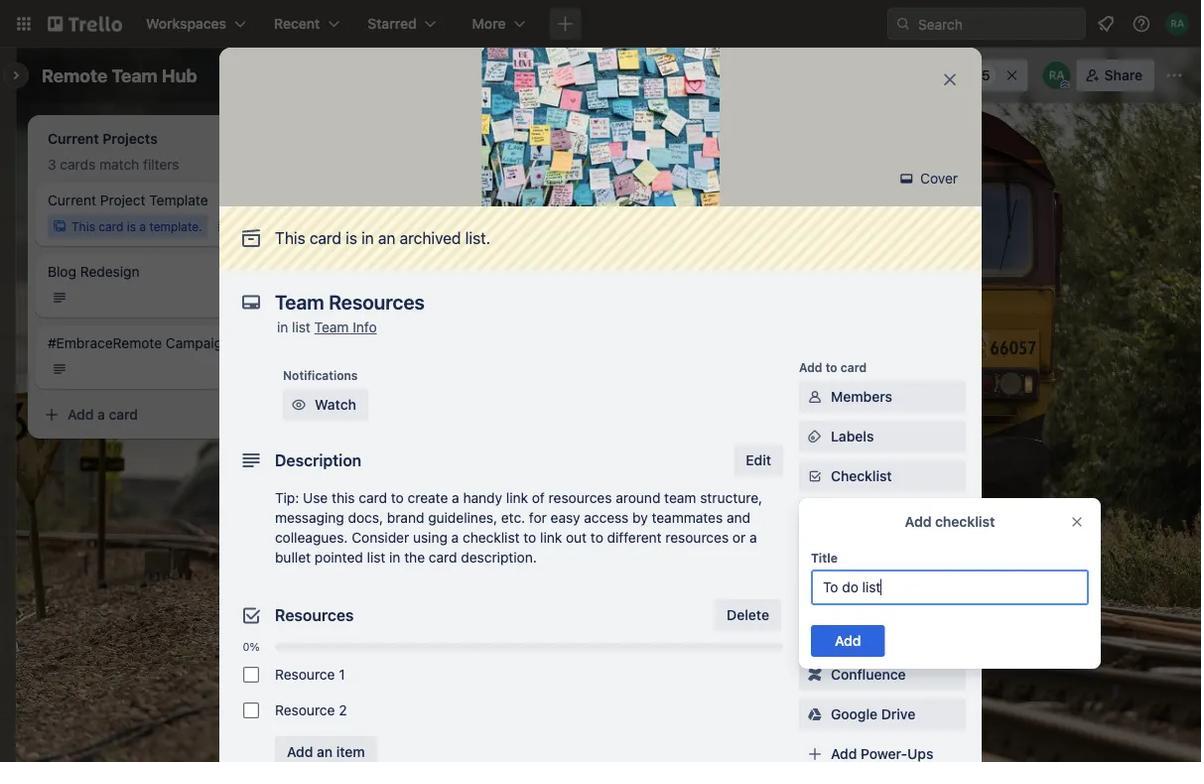 Task type: locate. For each thing, give the bounding box(es) containing it.
resources
[[549, 490, 612, 506], [666, 530, 729, 546]]

0 horizontal spatial add a card
[[68, 407, 138, 423]]

1 horizontal spatial list
[[367, 550, 386, 566]]

checklist
[[831, 468, 892, 485]]

1 horizontal spatial ruby anderson (rubyanderson7) image
[[1166, 12, 1190, 36]]

campaign down blog redesign link
[[166, 335, 230, 351]]

1 vertical spatial sm image
[[289, 395, 309, 415]]

labels
[[831, 428, 874, 445]]

card up ebook
[[310, 229, 342, 248]]

members link
[[799, 381, 966, 413]]

1 vertical spatial in
[[277, 319, 288, 336]]

add a card button down the ebook campaign link
[[318, 328, 540, 359]]

attachment button
[[799, 540, 966, 572]]

dates
[[831, 508, 869, 524]]

delete
[[727, 607, 770, 624]]

current
[[48, 192, 96, 209]]

0%
[[243, 641, 260, 654]]

ruby anderson (rubyanderson7) image right "open information menu" icon
[[1166, 12, 1190, 36]]

back to home image
[[48, 8, 122, 40]]

0 horizontal spatial ruby anderson (rubyanderson7) image
[[1043, 62, 1071, 89]]

None text field
[[265, 284, 920, 320]]

add a card down the #embraceremote
[[68, 407, 138, 423]]

#embraceremote campaign
[[48, 335, 230, 351]]

team left info
[[314, 319, 349, 336]]

nordic launch
[[330, 192, 423, 209]]

pointed
[[315, 550, 363, 566]]

google drive
[[831, 706, 916, 723]]

None submit
[[811, 626, 885, 657]]

list left team info link
[[292, 319, 311, 336]]

edit
[[746, 452, 772, 469]]

0 vertical spatial resource
[[275, 667, 335, 683]]

sm image
[[895, 60, 922, 87], [805, 387, 825, 407], [805, 427, 825, 447], [805, 467, 825, 487], [805, 705, 825, 725]]

2 resource from the top
[[275, 702, 335, 719]]

nordic launch link
[[330, 191, 560, 210]]

add another list button
[[592, 115, 862, 159]]

tip:
[[275, 490, 299, 506]]

redesign
[[80, 264, 140, 280]]

Board name text field
[[32, 60, 207, 91]]

1 horizontal spatial resources
[[666, 530, 729, 546]]

to up the 'members'
[[826, 360, 838, 374]]

1 vertical spatial resource
[[275, 702, 335, 719]]

link up etc.
[[506, 490, 528, 506]]

resources down teammates
[[666, 530, 729, 546]]

1 vertical spatial add a card button
[[36, 399, 258, 431]]

campaign
[[373, 264, 438, 280], [166, 335, 230, 351]]

sm image down add to card at right top
[[805, 387, 825, 407]]

2 horizontal spatial in
[[389, 550, 401, 566]]

hub
[[162, 65, 197, 86]]

#embraceremote
[[48, 335, 162, 351]]

1 vertical spatial add a card
[[68, 407, 138, 423]]

resources group
[[235, 657, 783, 729]]

in up notifications
[[277, 319, 288, 336]]

1 horizontal spatial in
[[362, 229, 374, 248]]

0 vertical spatial team
[[112, 65, 158, 86]]

1 vertical spatial campaign
[[166, 335, 230, 351]]

Resource 2 checkbox
[[243, 703, 259, 719]]

team
[[664, 490, 697, 506]]

this
[[71, 219, 95, 233], [275, 229, 305, 248]]

this down current
[[71, 219, 95, 233]]

and
[[727, 510, 751, 526]]

in up ebook campaign
[[362, 229, 374, 248]]

template.
[[149, 219, 202, 233]]

sm image inside watch button
[[289, 395, 309, 415]]

1 horizontal spatial an
[[378, 229, 396, 248]]

1 horizontal spatial campaign
[[373, 264, 438, 280]]

1 horizontal spatial this
[[275, 229, 305, 248]]

0 horizontal spatial campaign
[[166, 335, 230, 351]]

0 horizontal spatial this
[[71, 219, 95, 233]]

this card is in an archived list.
[[275, 229, 491, 248]]

add left the another
[[628, 129, 654, 145]]

1 resource from the top
[[275, 667, 335, 683]]

this up in list team info
[[275, 229, 305, 248]]

0 horizontal spatial sm image
[[289, 395, 309, 415]]

2 vertical spatial in
[[389, 550, 401, 566]]

resource up resource 2
[[275, 667, 335, 683]]

0 vertical spatial sm image
[[897, 169, 917, 189]]

add another list
[[628, 129, 731, 145]]

checklist inside tip: use this card to create a handy link of resources around team structure, messaging docs, brand guidelines, etc. for easy access by teammates and colleagues. consider using a checklist to link out to different resources or a bullet pointed list in the card description.
[[463, 530, 520, 546]]

sm image left the labels
[[805, 427, 825, 447]]

add a card
[[350, 335, 420, 351], [68, 407, 138, 423]]

0 vertical spatial list
[[712, 129, 731, 145]]

1 horizontal spatial add a card
[[350, 335, 420, 351]]

cover
[[917, 170, 958, 187]]

0 horizontal spatial add a card button
[[36, 399, 258, 431]]

ebook campaign link
[[330, 262, 560, 282]]

blog redesign link
[[48, 262, 278, 282]]

2 horizontal spatial list
[[712, 129, 731, 145]]

resources
[[275, 606, 354, 625]]

1 horizontal spatial add a card button
[[318, 328, 540, 359]]

sm image
[[897, 169, 917, 189], [289, 395, 309, 415], [805, 665, 825, 685]]

dates button
[[799, 500, 966, 532]]

card
[[99, 219, 124, 233], [310, 229, 342, 248], [391, 335, 420, 351], [841, 360, 867, 374], [109, 407, 138, 423], [359, 490, 387, 506], [429, 550, 457, 566]]

add a card down ebook campaign
[[350, 335, 420, 351]]

2 horizontal spatial sm image
[[897, 169, 917, 189]]

0 horizontal spatial checklist
[[463, 530, 520, 546]]

add a card for bottommost add a card button
[[68, 407, 138, 423]]

docs,
[[348, 510, 383, 526]]

0 horizontal spatial is
[[127, 219, 136, 233]]

2 vertical spatial list
[[367, 550, 386, 566]]

resources up "easy"
[[549, 490, 612, 506]]

a down the #embraceremote
[[97, 407, 105, 423]]

is up ebook
[[346, 229, 357, 248]]

resource
[[275, 667, 335, 683], [275, 702, 335, 719]]

1 horizontal spatial link
[[540, 530, 562, 546]]

a down "guidelines,"
[[451, 530, 459, 546]]

structure,
[[700, 490, 763, 506]]

this for this card is a template.
[[71, 219, 95, 233]]

1 horizontal spatial is
[[346, 229, 357, 248]]

sm image for watch
[[289, 395, 309, 415]]

the
[[404, 550, 425, 566]]

1 vertical spatial an
[[317, 744, 333, 761]]

sm image inside members link
[[805, 387, 825, 407]]

list down consider
[[367, 550, 386, 566]]

sm image inside the checklist link
[[805, 467, 825, 487]]

ruby anderson (rubyanderson7) image
[[1166, 12, 1190, 36], [1043, 62, 1071, 89]]

0 horizontal spatial in
[[277, 319, 288, 336]]

of
[[532, 490, 545, 506]]

campaign down 'this card is in an archived list.'
[[373, 264, 438, 280]]

checklist up description.
[[463, 530, 520, 546]]

ruby anderson (rubyanderson7) image left share button on the right of page
[[1043, 62, 1071, 89]]

checklist up title text field in the bottom right of the page
[[935, 514, 995, 530]]

is down current project template
[[127, 219, 136, 233]]

notifications
[[283, 368, 358, 382]]

1 horizontal spatial checklist
[[935, 514, 995, 530]]

out
[[566, 530, 587, 546]]

share button
[[1077, 60, 1155, 91]]

1 vertical spatial resources
[[666, 530, 729, 546]]

list right the another
[[712, 129, 731, 145]]

access
[[584, 510, 629, 526]]

campaign for ebook campaign
[[373, 264, 438, 280]]

sm image inside labels link
[[805, 427, 825, 447]]

messaging
[[275, 510, 344, 526]]

0 vertical spatial link
[[506, 490, 528, 506]]

sm image left checklist
[[805, 467, 825, 487]]

1 horizontal spatial sm image
[[805, 665, 825, 685]]

5 button
[[930, 60, 997, 91]]

resource down resource 1
[[275, 702, 335, 719]]

0 vertical spatial campaign
[[373, 264, 438, 280]]

blog
[[48, 264, 76, 280]]

an up ebook campaign
[[378, 229, 396, 248]]

an left the item
[[317, 744, 333, 761]]

sm image for labels
[[805, 427, 825, 447]]

to
[[826, 360, 838, 374], [391, 490, 404, 506], [524, 530, 536, 546], [591, 530, 604, 546]]

2 vertical spatial sm image
[[805, 665, 825, 685]]

1 horizontal spatial team
[[314, 319, 349, 336]]

link down for
[[540, 530, 562, 546]]

0 vertical spatial add a card
[[350, 335, 420, 351]]

in left the the at the bottom left of the page
[[389, 550, 401, 566]]

team left hub on the left
[[112, 65, 158, 86]]

a down current project template
[[139, 219, 146, 233]]

link
[[506, 490, 528, 506], [540, 530, 562, 546]]

1
[[339, 667, 345, 683]]

create
[[408, 490, 448, 506]]

add a card button
[[318, 328, 540, 359], [36, 399, 258, 431]]

0 horizontal spatial an
[[317, 744, 333, 761]]

list inside tip: use this card to create a handy link of resources around team structure, messaging docs, brand guidelines, etc. for easy access by teammates and colleagues. consider using a checklist to link out to different resources or a bullet pointed list in the card description.
[[367, 550, 386, 566]]

0 vertical spatial ruby anderson (rubyanderson7) image
[[1166, 12, 1190, 36]]

add a card button down "#embraceremote campaign"
[[36, 399, 258, 431]]

add inside add another list button
[[628, 129, 654, 145]]

to down for
[[524, 530, 536, 546]]

card right info
[[391, 335, 420, 351]]

add
[[628, 129, 654, 145], [350, 335, 376, 351], [799, 360, 823, 374], [68, 407, 94, 423], [905, 514, 932, 530], [287, 744, 313, 761]]

Resource 1 checkbox
[[243, 667, 259, 683]]

fields
[[886, 587, 925, 604]]

this for this card is in an archived list.
[[275, 229, 305, 248]]

team
[[112, 65, 158, 86], [314, 319, 349, 336]]

sm image left google
[[805, 705, 825, 725]]

use
[[303, 490, 328, 506]]

current project template link
[[48, 191, 278, 210]]

teammates
[[652, 510, 723, 526]]

add down resource 2
[[287, 744, 313, 761]]

info
[[353, 319, 377, 336]]

0 horizontal spatial link
[[506, 490, 528, 506]]

1 vertical spatial list
[[292, 319, 311, 336]]

checklist
[[935, 514, 995, 530], [463, 530, 520, 546]]

add inside 'add an item' button
[[287, 744, 313, 761]]

0 notifications image
[[1094, 12, 1118, 36]]

is for in
[[346, 229, 357, 248]]

this card is a template.
[[71, 219, 202, 233]]

0 horizontal spatial list
[[292, 319, 311, 336]]

0 horizontal spatial team
[[112, 65, 158, 86]]

0 vertical spatial resources
[[549, 490, 612, 506]]



Task type: describe. For each thing, give the bounding box(es) containing it.
description.
[[461, 550, 537, 566]]

1 vertical spatial team
[[314, 319, 349, 336]]

2
[[339, 702, 347, 719]]

item
[[336, 744, 365, 761]]

title
[[811, 551, 838, 565]]

power-
[[799, 638, 841, 652]]

using
[[413, 530, 448, 546]]

template
[[149, 192, 208, 209]]

for
[[529, 510, 547, 526]]

a up "guidelines,"
[[452, 490, 459, 506]]

attachment
[[831, 548, 908, 564]]

create from template… image
[[266, 407, 282, 423]]

team inside text box
[[112, 65, 158, 86]]

edit button
[[734, 445, 783, 477]]

add checklist
[[905, 514, 995, 530]]

cover link
[[891, 163, 970, 195]]

resource for resource 1
[[275, 667, 335, 683]]

to right out on the left of page
[[591, 530, 604, 546]]

blog redesign
[[48, 264, 140, 280]]

0 horizontal spatial resources
[[549, 490, 612, 506]]

this
[[332, 490, 355, 506]]

3 cards match filters
[[48, 156, 179, 173]]

labels link
[[799, 421, 966, 453]]

star or unstar board image
[[219, 68, 235, 83]]

a right or
[[750, 530, 757, 546]]

description
[[275, 451, 362, 470]]

0 vertical spatial an
[[378, 229, 396, 248]]

Search field
[[911, 9, 1085, 39]]

ebook campaign
[[330, 264, 438, 280]]

google
[[831, 706, 878, 723]]

sm image for members
[[805, 387, 825, 407]]

colleagues.
[[275, 530, 348, 546]]

tip: use this card to create a handy link of resources around team structure, messaging docs, brand guidelines, etc. for easy access by teammates and colleagues. consider using a checklist to link out to different resources or a bullet pointed list in the card description.
[[275, 490, 763, 566]]

3
[[48, 156, 56, 173]]

another
[[657, 129, 708, 145]]

add a card for the topmost add a card button
[[350, 335, 420, 351]]

Title text field
[[811, 570, 1089, 606]]

sm image inside cover link
[[897, 169, 917, 189]]

etc.
[[501, 510, 525, 526]]

1 vertical spatial link
[[540, 530, 562, 546]]

card up docs,
[[359, 490, 387, 506]]

around
[[616, 490, 661, 506]]

a right info
[[379, 335, 387, 351]]

in inside tip: use this card to create a handy link of resources around team structure, messaging docs, brand guidelines, etc. for easy access by teammates and colleagues. consider using a checklist to link out to different resources or a bullet pointed list in the card description.
[[389, 550, 401, 566]]

project
[[100, 192, 145, 209]]

filters
[[143, 156, 179, 173]]

current project template
[[48, 192, 208, 209]]

easy
[[551, 510, 580, 526]]

sm image for checklist
[[805, 467, 825, 487]]

archived
[[400, 229, 461, 248]]

drive
[[881, 706, 916, 723]]

card up the 'members'
[[841, 360, 867, 374]]

add to card
[[799, 360, 867, 374]]

resource 1
[[275, 667, 345, 683]]

team info link
[[314, 319, 377, 336]]

card down using
[[429, 550, 457, 566]]

by
[[633, 510, 648, 526]]

watch button
[[283, 389, 368, 421]]

list inside button
[[712, 129, 731, 145]]

#embraceremote campaign link
[[48, 334, 278, 353]]

add down the #embraceremote
[[68, 407, 94, 423]]

sm image down search image
[[895, 60, 922, 87]]

share
[[1105, 67, 1143, 83]]

or
[[733, 530, 746, 546]]

ebook
[[330, 264, 370, 280]]

add up attachment button
[[905, 514, 932, 530]]

delete link
[[715, 600, 781, 631]]

match
[[99, 156, 139, 173]]

watch
[[315, 397, 356, 413]]

cards
[[60, 156, 96, 173]]

remote team hub
[[42, 65, 197, 86]]

0 vertical spatial in
[[362, 229, 374, 248]]

card down project
[[99, 219, 124, 233]]

add an item
[[287, 744, 365, 761]]

bullet
[[275, 550, 311, 566]]

primary element
[[0, 0, 1201, 48]]

to up brand
[[391, 490, 404, 506]]

in list team info
[[277, 319, 377, 336]]

ups
[[841, 638, 864, 652]]

confluence
[[831, 667, 906, 683]]

add up notifications
[[350, 335, 376, 351]]

open information menu image
[[1132, 14, 1152, 34]]

custom fields
[[831, 587, 925, 604]]

5
[[982, 67, 991, 83]]

custom fields button
[[799, 586, 966, 606]]

resource for resource 2
[[275, 702, 335, 719]]

list.
[[465, 229, 491, 248]]

add an item button
[[275, 737, 377, 763]]

consider
[[352, 530, 409, 546]]

card down "#embraceremote campaign"
[[109, 407, 138, 423]]

nordic
[[330, 192, 372, 209]]

brand
[[387, 510, 424, 526]]

1 vertical spatial ruby anderson (rubyanderson7) image
[[1043, 62, 1071, 89]]

campaign for #embraceremote campaign
[[166, 335, 230, 351]]

an inside 'add an item' button
[[317, 744, 333, 761]]

ruby anderson (rubyanderson7) image inside 'primary' element
[[1166, 12, 1190, 36]]

sm image for google drive
[[805, 705, 825, 725]]

members
[[831, 389, 893, 405]]

launch
[[376, 192, 423, 209]]

is for a
[[127, 219, 136, 233]]

0 vertical spatial add a card button
[[318, 328, 540, 359]]

remote
[[42, 65, 107, 86]]

custom
[[831, 587, 882, 604]]

search image
[[896, 16, 911, 32]]

resource 2
[[275, 702, 347, 719]]

checklist link
[[799, 461, 966, 492]]

show menu image
[[1165, 66, 1185, 85]]

create board or workspace image
[[556, 14, 575, 34]]

sm image for confluence
[[805, 665, 825, 685]]

add up members link at the right of the page
[[799, 360, 823, 374]]



Task type: vqa. For each thing, say whether or not it's contained in the screenshot.
@ inside "ACADEMIC LITERATURE REVIEW BY ANN GILLIAN CHU, PHD RESEARCHER @ THE UNIVERSITY OF ST. ANDREWS KEEP TRACK OF WHAT YOU'VE READ AND YOUR NOTES IN ONE PLACE FOR LONG WRITING PROJECTS, LIKE DISSERTATIONS."
no



